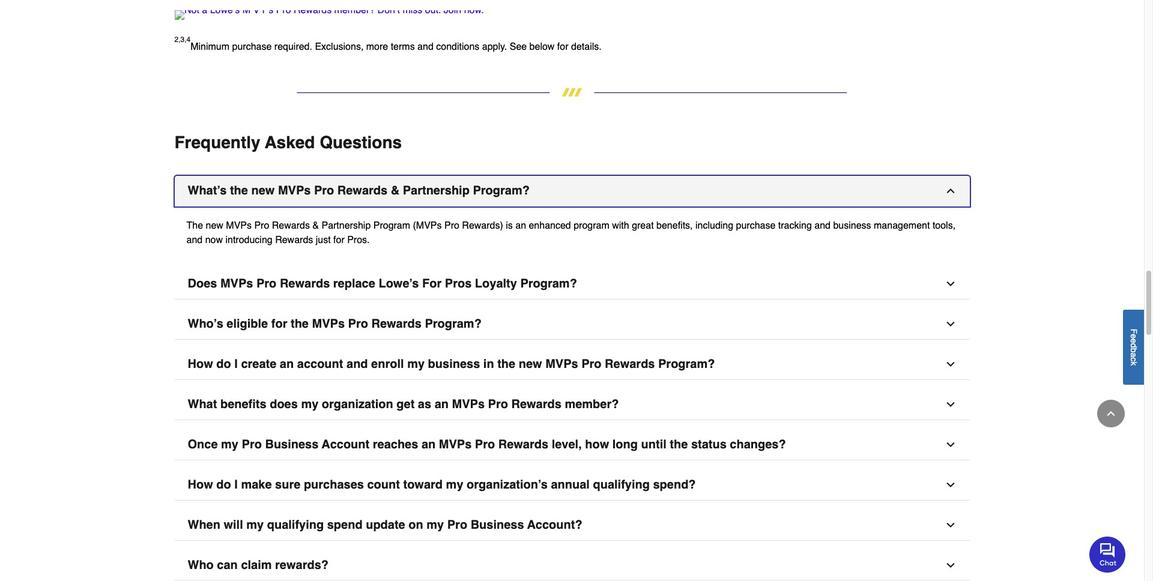 Task type: vqa. For each thing, say whether or not it's contained in the screenshot.
Shop these last-minute gifts. $99 or less. Quantities are limited and won't last. image
no



Task type: locate. For each thing, give the bounding box(es) containing it.
1 horizontal spatial purchase
[[736, 221, 776, 231]]

who's eligible for the mvps pro rewards program? button
[[174, 309, 970, 340]]

0 horizontal spatial for
[[271, 317, 287, 331]]

0 vertical spatial new
[[251, 184, 275, 198]]

for right "eligible"
[[271, 317, 287, 331]]

account
[[297, 358, 343, 371]]

until
[[641, 438, 667, 452]]

i left create
[[234, 358, 238, 371]]

tools,
[[933, 221, 956, 231]]

an
[[515, 221, 526, 231], [280, 358, 294, 371], [435, 398, 449, 412], [422, 438, 436, 452]]

1 horizontal spatial partnership
[[403, 184, 470, 198]]

3 chevron down image from the top
[[944, 359, 956, 371]]

business up sure
[[265, 438, 319, 452]]

business left management
[[833, 221, 871, 231]]

0 vertical spatial how
[[188, 358, 213, 371]]

my right enroll
[[407, 358, 425, 371]]

k
[[1129, 361, 1139, 366]]

tracking
[[778, 221, 812, 231]]

1 horizontal spatial &
[[391, 184, 400, 198]]

qualifying
[[593, 478, 650, 492], [267, 518, 324, 532]]

chevron down image
[[944, 399, 956, 411], [944, 479, 956, 491], [944, 520, 956, 532], [944, 560, 956, 572]]

my right once
[[221, 438, 238, 452]]

2 vertical spatial new
[[519, 358, 542, 371]]

chevron down image
[[944, 278, 956, 290], [944, 318, 956, 330], [944, 359, 956, 371], [944, 439, 956, 451]]

2 chevron down image from the top
[[944, 318, 956, 330]]

what's the new mvps pro rewards & partnership program? button
[[174, 176, 970, 207]]

0 vertical spatial for
[[557, 41, 568, 52]]

how
[[188, 358, 213, 371], [188, 478, 213, 492]]

organization
[[322, 398, 393, 412]]

& up just
[[313, 221, 319, 231]]

chevron up image
[[944, 185, 956, 197], [1105, 408, 1117, 420]]

the new mvps pro rewards & partnership program (mvps pro rewards) is an enhanced program with great benefits, including purchase tracking and business management tools, and now introducing rewards just for pros.
[[186, 221, 956, 246]]

2 horizontal spatial for
[[557, 41, 568, 52]]

long
[[612, 438, 638, 452]]

mvps down the asked
[[278, 184, 311, 198]]

does
[[270, 398, 298, 412]]

purchases
[[304, 478, 364, 492]]

0 horizontal spatial &
[[313, 221, 319, 231]]

an inside the new mvps pro rewards & partnership program (mvps pro rewards) is an enhanced program with great benefits, including purchase tracking and business management tools, and now introducing rewards just for pros.
[[515, 221, 526, 231]]

rewards up level,
[[511, 398, 561, 412]]

apply.
[[482, 41, 507, 52]]

1 vertical spatial for
[[333, 235, 345, 246]]

mvps inside what's the new mvps pro rewards & partnership program? button
[[278, 184, 311, 198]]

what benefits does my organization get as an mvps pro rewards member? button
[[174, 390, 970, 421]]

2 do from the top
[[216, 478, 231, 492]]

for inside the new mvps pro rewards & partnership program (mvps pro rewards) is an enhanced program with great benefits, including purchase tracking and business management tools, and now introducing rewards just for pros.
[[333, 235, 345, 246]]

chevron down image inside does mvps pro rewards replace lowe's for pros loyalty program? button
[[944, 278, 956, 290]]

0 vertical spatial &
[[391, 184, 400, 198]]

business down organization's
[[471, 518, 524, 532]]

e up b
[[1129, 339, 1139, 343]]

spend
[[327, 518, 363, 532]]

how do i make sure purchases count toward my organization's annual qualifying spend? button
[[174, 470, 970, 501]]

0 horizontal spatial business
[[265, 438, 319, 452]]

1 vertical spatial chevron up image
[[1105, 408, 1117, 420]]

(mvps
[[413, 221, 442, 231]]

for inside 2,3,4 minimum purchase required. exclusions, more terms and conditions apply. see below for details.
[[557, 41, 568, 52]]

terms
[[391, 41, 415, 52]]

and right terms
[[417, 41, 434, 52]]

new up introducing
[[251, 184, 275, 198]]

frequently asked questions
[[174, 133, 402, 152]]

program?
[[473, 184, 530, 198], [520, 277, 577, 291], [425, 317, 482, 331], [658, 358, 715, 371]]

partnership up (mvps
[[403, 184, 470, 198]]

new inside the new mvps pro rewards & partnership program (mvps pro rewards) is an enhanced program with great benefits, including purchase tracking and business management tools, and now introducing rewards just for pros.
[[206, 221, 223, 231]]

1 vertical spatial how
[[188, 478, 213, 492]]

2 horizontal spatial new
[[519, 358, 542, 371]]

new right in
[[519, 358, 542, 371]]

do left the make
[[216, 478, 231, 492]]

0 vertical spatial i
[[234, 358, 238, 371]]

for right below
[[557, 41, 568, 52]]

e
[[1129, 334, 1139, 339], [1129, 339, 1139, 343]]

1 horizontal spatial for
[[333, 235, 345, 246]]

purchase left tracking
[[736, 221, 776, 231]]

2 vertical spatial for
[[271, 317, 287, 331]]

chevron down image inside how do i make sure purchases count toward my organization's annual qualifying spend? button
[[944, 479, 956, 491]]

who can claim rewards? button
[[174, 551, 970, 581]]

chevron down image inside who's eligible for the mvps pro rewards program? button
[[944, 318, 956, 330]]

0 horizontal spatial partnership
[[322, 221, 371, 231]]

rewards up organization's
[[498, 438, 548, 452]]

chevron down image inside once my pro business account reaches an mvps pro rewards level, how long until the status changes? button
[[944, 439, 956, 451]]

mvps
[[278, 184, 311, 198], [226, 221, 252, 231], [220, 277, 253, 291], [312, 317, 345, 331], [545, 358, 578, 371], [452, 398, 485, 412], [439, 438, 472, 452]]

i
[[234, 358, 238, 371], [234, 478, 238, 492]]

purchase inside the new mvps pro rewards & partnership program (mvps pro rewards) is an enhanced program with great benefits, including purchase tracking and business management tools, and now introducing rewards just for pros.
[[736, 221, 776, 231]]

do
[[216, 358, 231, 371], [216, 478, 231, 492]]

my
[[407, 358, 425, 371], [301, 398, 319, 412], [221, 438, 238, 452], [446, 478, 463, 492], [246, 518, 264, 532], [427, 518, 444, 532]]

management
[[874, 221, 930, 231]]

mvps right does
[[220, 277, 253, 291]]

enhanced
[[529, 221, 571, 231]]

business
[[833, 221, 871, 231], [428, 358, 480, 371]]

chevron down image inside when will my qualifying spend update on my pro business account? button
[[944, 520, 956, 532]]

2 chevron down image from the top
[[944, 479, 956, 491]]

1 horizontal spatial business
[[833, 221, 871, 231]]

how do i create an account and enroll my business in the new mvps pro rewards program?
[[188, 358, 715, 371]]

0 vertical spatial partnership
[[403, 184, 470, 198]]

chevron down image inside the who can claim rewards? button
[[944, 560, 956, 572]]

an right reaches
[[422, 438, 436, 452]]

0 vertical spatial business
[[833, 221, 871, 231]]

1 horizontal spatial new
[[251, 184, 275, 198]]

chevron down image for rewards
[[944, 399, 956, 411]]

chat invite button image
[[1089, 536, 1126, 573]]

1 chevron down image from the top
[[944, 399, 956, 411]]

chevron up image inside scroll to top element
[[1105, 408, 1117, 420]]

the
[[186, 221, 203, 231]]

partnership up 'pros.'
[[322, 221, 371, 231]]

rewards down just
[[280, 277, 330, 291]]

scroll to top element
[[1097, 400, 1125, 428]]

pro up "eligible"
[[256, 277, 276, 291]]

and left enroll
[[347, 358, 368, 371]]

mvps inside who's eligible for the mvps pro rewards program? button
[[312, 317, 345, 331]]

1 horizontal spatial chevron up image
[[1105, 408, 1117, 420]]

chevron down image for annual
[[944, 479, 956, 491]]

great
[[632, 221, 654, 231]]

e up 'd'
[[1129, 334, 1139, 339]]

purchase
[[232, 41, 272, 52], [736, 221, 776, 231]]

1 vertical spatial new
[[206, 221, 223, 231]]

mvps down who's eligible for the mvps pro rewards program? button
[[545, 358, 578, 371]]

update
[[366, 518, 405, 532]]

lowe's
[[379, 277, 419, 291]]

how do i make sure purchases count toward my organization's annual qualifying spend?
[[188, 478, 696, 492]]

1 do from the top
[[216, 358, 231, 371]]

the
[[230, 184, 248, 198], [291, 317, 309, 331], [497, 358, 515, 371], [670, 438, 688, 452]]

1 vertical spatial do
[[216, 478, 231, 492]]

a
[[1129, 353, 1139, 357]]

&
[[391, 184, 400, 198], [313, 221, 319, 231]]

for
[[557, 41, 568, 52], [333, 235, 345, 246], [271, 317, 287, 331]]

chevron down image inside what benefits does my organization get as an mvps pro rewards member? button
[[944, 399, 956, 411]]

how down once
[[188, 478, 213, 492]]

0 horizontal spatial purchase
[[232, 41, 272, 52]]

mvps inside the new mvps pro rewards & partnership program (mvps pro rewards) is an enhanced program with great benefits, including purchase tracking and business management tools, and now introducing rewards just for pros.
[[226, 221, 252, 231]]

1 vertical spatial &
[[313, 221, 319, 231]]

an right as
[[435, 398, 449, 412]]

chevron down image inside how do i create an account and enroll my business in the new mvps pro rewards program? button
[[944, 359, 956, 371]]

0 vertical spatial business
[[265, 438, 319, 452]]

now
[[205, 235, 223, 246]]

for inside button
[[271, 317, 287, 331]]

including
[[695, 221, 733, 231]]

mvps up how do i make sure purchases count toward my organization's annual qualifying spend?
[[439, 438, 472, 452]]

mvps up introducing
[[226, 221, 252, 231]]

i inside how do i create an account and enroll my business in the new mvps pro rewards program? button
[[234, 358, 238, 371]]

pro down in
[[488, 398, 508, 412]]

1 horizontal spatial business
[[471, 518, 524, 532]]

1 horizontal spatial qualifying
[[593, 478, 650, 492]]

1 vertical spatial i
[[234, 478, 238, 492]]

mvps inside how do i create an account and enroll my business in the new mvps pro rewards program? button
[[545, 358, 578, 371]]

2 i from the top
[[234, 478, 238, 492]]

new up now
[[206, 221, 223, 231]]

partnership inside button
[[403, 184, 470, 198]]

the right what's
[[230, 184, 248, 198]]

for right just
[[333, 235, 345, 246]]

pro up member?
[[581, 358, 602, 371]]

1 vertical spatial business
[[428, 358, 480, 371]]

pro up just
[[314, 184, 334, 198]]

purchase left required.
[[232, 41, 272, 52]]

partnership
[[403, 184, 470, 198], [322, 221, 371, 231]]

1 vertical spatial qualifying
[[267, 518, 324, 532]]

do left create
[[216, 358, 231, 371]]

pro down replace
[[348, 317, 368, 331]]

2 how from the top
[[188, 478, 213, 492]]

0 horizontal spatial chevron up image
[[944, 185, 956, 197]]

2,3,4
[[174, 36, 191, 44]]

3 chevron down image from the top
[[944, 520, 956, 532]]

rewards
[[337, 184, 387, 198], [272, 221, 310, 231], [275, 235, 313, 246], [280, 277, 330, 291], [371, 317, 422, 331], [605, 358, 655, 371], [511, 398, 561, 412], [498, 438, 548, 452]]

mvps down 'how do i create an account and enroll my business in the new mvps pro rewards program?'
[[452, 398, 485, 412]]

how up what
[[188, 358, 213, 371]]

0 vertical spatial do
[[216, 358, 231, 371]]

business left in
[[428, 358, 480, 371]]

qualifying down long
[[593, 478, 650, 492]]

and
[[417, 41, 434, 52], [815, 221, 831, 231], [186, 235, 203, 246], [347, 358, 368, 371]]

my right on
[[427, 518, 444, 532]]

i inside how do i make sure purchases count toward my organization's annual qualifying spend? button
[[234, 478, 238, 492]]

pros
[[445, 277, 472, 291]]

rewards left just
[[275, 235, 313, 246]]

and right tracking
[[815, 221, 831, 231]]

enroll
[[371, 358, 404, 371]]

1 how from the top
[[188, 358, 213, 371]]

1 chevron down image from the top
[[944, 278, 956, 290]]

spend?
[[653, 478, 696, 492]]

0 vertical spatial purchase
[[232, 41, 272, 52]]

1 vertical spatial purchase
[[736, 221, 776, 231]]

status
[[691, 438, 727, 452]]

when will my qualifying spend update on my pro business account?
[[188, 518, 582, 532]]

mvps up account
[[312, 317, 345, 331]]

0 vertical spatial chevron up image
[[944, 185, 956, 197]]

business
[[265, 438, 319, 452], [471, 518, 524, 532]]

changes?
[[730, 438, 786, 452]]

4 chevron down image from the top
[[944, 439, 956, 451]]

benefits,
[[656, 221, 693, 231]]

qualifying up rewards?
[[267, 518, 324, 532]]

0 horizontal spatial qualifying
[[267, 518, 324, 532]]

4 chevron down image from the top
[[944, 560, 956, 572]]

how for how do i make sure purchases count toward my organization's annual qualifying spend?
[[188, 478, 213, 492]]

pro inside does mvps pro rewards replace lowe's for pros loyalty program? button
[[256, 277, 276, 291]]

pro inside what's the new mvps pro rewards & partnership program? button
[[314, 184, 334, 198]]

conditions
[[436, 41, 479, 52]]

my right the does
[[301, 398, 319, 412]]

the up account
[[291, 317, 309, 331]]

chevron down image for once my pro business account reaches an mvps pro rewards level, how long until the status changes?
[[944, 439, 956, 451]]

0 horizontal spatial new
[[206, 221, 223, 231]]

page divider image
[[174, 88, 970, 97]]

& up program
[[391, 184, 400, 198]]

pro up the make
[[242, 438, 262, 452]]

an right create
[[280, 358, 294, 371]]

what benefits does my organization get as an mvps pro rewards member?
[[188, 398, 619, 412]]

and down the
[[186, 235, 203, 246]]

pro right on
[[447, 518, 467, 532]]

1 i from the top
[[234, 358, 238, 371]]

0 horizontal spatial business
[[428, 358, 480, 371]]

1 vertical spatial partnership
[[322, 221, 371, 231]]

i left the make
[[234, 478, 238, 492]]

an right 'is'
[[515, 221, 526, 231]]

c
[[1129, 357, 1139, 361]]



Task type: describe. For each thing, give the bounding box(es) containing it.
who's
[[188, 317, 223, 331]]

f
[[1129, 329, 1139, 334]]

does
[[188, 277, 217, 291]]

program
[[574, 221, 609, 231]]

and inside button
[[347, 358, 368, 371]]

see
[[510, 41, 527, 52]]

in
[[483, 358, 494, 371]]

just
[[316, 235, 331, 246]]

rewards up program
[[337, 184, 387, 198]]

with
[[612, 221, 629, 231]]

once my pro business account reaches an mvps pro rewards level, how long until the status changes? button
[[174, 430, 970, 461]]

can
[[217, 559, 238, 573]]

mvps inside once my pro business account reaches an mvps pro rewards level, how long until the status changes? button
[[439, 438, 472, 452]]

b
[[1129, 348, 1139, 353]]

benefits
[[220, 398, 266, 412]]

account
[[322, 438, 369, 452]]

exclusions,
[[315, 41, 364, 52]]

and inside 2,3,4 minimum purchase required. exclusions, more terms and conditions apply. see below for details.
[[417, 41, 434, 52]]

chevron up image inside what's the new mvps pro rewards & partnership program? button
[[944, 185, 956, 197]]

program
[[373, 221, 410, 231]]

how for how do i create an account and enroll my business in the new mvps pro rewards program?
[[188, 358, 213, 371]]

for
[[422, 277, 442, 291]]

once my pro business account reaches an mvps pro rewards level, how long until the status changes?
[[188, 438, 786, 452]]

the right until
[[670, 438, 688, 452]]

i for create
[[234, 358, 238, 371]]

how do i create an account and enroll my business in the new mvps pro rewards program? button
[[174, 350, 970, 380]]

what
[[188, 398, 217, 412]]

my right toward
[[446, 478, 463, 492]]

get
[[397, 398, 415, 412]]

pro inside when will my qualifying spend update on my pro business account? button
[[447, 518, 467, 532]]

f e e d b a c k button
[[1123, 310, 1144, 385]]

reaches
[[373, 438, 418, 452]]

1 e from the top
[[1129, 334, 1139, 339]]

introducing
[[225, 235, 272, 246]]

d
[[1129, 343, 1139, 348]]

make
[[241, 478, 272, 492]]

count
[[367, 478, 400, 492]]

mvps inside does mvps pro rewards replace lowe's for pros loyalty program? button
[[220, 277, 253, 291]]

more
[[366, 41, 388, 52]]

when will my qualifying spend update on my pro business account? button
[[174, 511, 970, 541]]

pros.
[[347, 235, 370, 246]]

asked
[[265, 133, 315, 152]]

i for make
[[234, 478, 238, 492]]

create
[[241, 358, 276, 371]]

2,3,4 minimum purchase required. exclusions, more terms and conditions apply. see below for details.
[[174, 36, 602, 52]]

member?
[[565, 398, 619, 412]]

account?
[[527, 518, 582, 532]]

does mvps pro rewards replace lowe's for pros loyalty program?
[[188, 277, 577, 291]]

as
[[418, 398, 431, 412]]

below
[[529, 41, 555, 52]]

rewards down the 'lowe's' at the left of the page
[[371, 317, 422, 331]]

pro up introducing
[[254, 221, 269, 231]]

pro inside who's eligible for the mvps pro rewards program? button
[[348, 317, 368, 331]]

sure
[[275, 478, 301, 492]]

1 vertical spatial business
[[471, 518, 524, 532]]

rewards up introducing
[[272, 221, 310, 231]]

0 vertical spatial qualifying
[[593, 478, 650, 492]]

business inside the new mvps pro rewards & partnership program (mvps pro rewards) is an enhanced program with great benefits, including purchase tracking and business management tools, and now introducing rewards just for pros.
[[833, 221, 871, 231]]

2 e from the top
[[1129, 339, 1139, 343]]

business inside button
[[428, 358, 480, 371]]

details.
[[571, 41, 602, 52]]

chevron down image for who's eligible for the mvps pro rewards program?
[[944, 318, 956, 330]]

chevron down image for account?
[[944, 520, 956, 532]]

& inside the new mvps pro rewards & partnership program (mvps pro rewards) is an enhanced program with great benefits, including purchase tracking and business management tools, and now introducing rewards just for pros.
[[313, 221, 319, 231]]

is
[[506, 221, 513, 231]]

replace
[[333, 277, 375, 291]]

claim
[[241, 559, 272, 573]]

how
[[585, 438, 609, 452]]

organization's
[[467, 478, 548, 492]]

& inside button
[[391, 184, 400, 198]]

the right in
[[497, 358, 515, 371]]

what's the new mvps pro rewards & partnership program?
[[188, 184, 530, 198]]

on
[[409, 518, 423, 532]]

mvps inside what benefits does my organization get as an mvps pro rewards member? button
[[452, 398, 485, 412]]

loyalty
[[475, 277, 517, 291]]

pro right (mvps
[[444, 221, 459, 231]]

required.
[[274, 41, 312, 52]]

what's
[[188, 184, 227, 198]]

chevron down image for how do i create an account and enroll my business in the new mvps pro rewards program?
[[944, 359, 956, 371]]

rewards up member?
[[605, 358, 655, 371]]

once
[[188, 438, 218, 452]]

toward
[[403, 478, 443, 492]]

rewards?
[[275, 559, 329, 573]]

chevron down image for does mvps pro rewards replace lowe's for pros loyalty program?
[[944, 278, 956, 290]]

will
[[224, 518, 243, 532]]

when
[[188, 518, 220, 532]]

f e e d b a c k
[[1129, 329, 1139, 366]]

do for make
[[216, 478, 231, 492]]

rewards)
[[462, 221, 503, 231]]

partnership inside the new mvps pro rewards & partnership program (mvps pro rewards) is an enhanced program with great benefits, including purchase tracking and business management tools, and now introducing rewards just for pros.
[[322, 221, 371, 231]]

my right will
[[246, 518, 264, 532]]

who
[[188, 559, 214, 573]]

level,
[[552, 438, 582, 452]]

pro up organization's
[[475, 438, 495, 452]]

minimum
[[191, 41, 229, 52]]

frequently
[[174, 133, 260, 152]]

annual
[[551, 478, 590, 492]]

questions
[[320, 133, 402, 152]]

do for create
[[216, 358, 231, 371]]

purchase inside 2,3,4 minimum purchase required. exclusions, more terms and conditions apply. see below for details.
[[232, 41, 272, 52]]

pro inside what benefits does my organization get as an mvps pro rewards member? button
[[488, 398, 508, 412]]

does mvps pro rewards replace lowe's for pros loyalty program? button
[[174, 269, 970, 300]]

pro inside how do i create an account and enroll my business in the new mvps pro rewards program? button
[[581, 358, 602, 371]]

eligible
[[227, 317, 268, 331]]

not a lowe's m v ps pro rewards member? don't miss out. join now. image
[[174, 10, 970, 20]]



